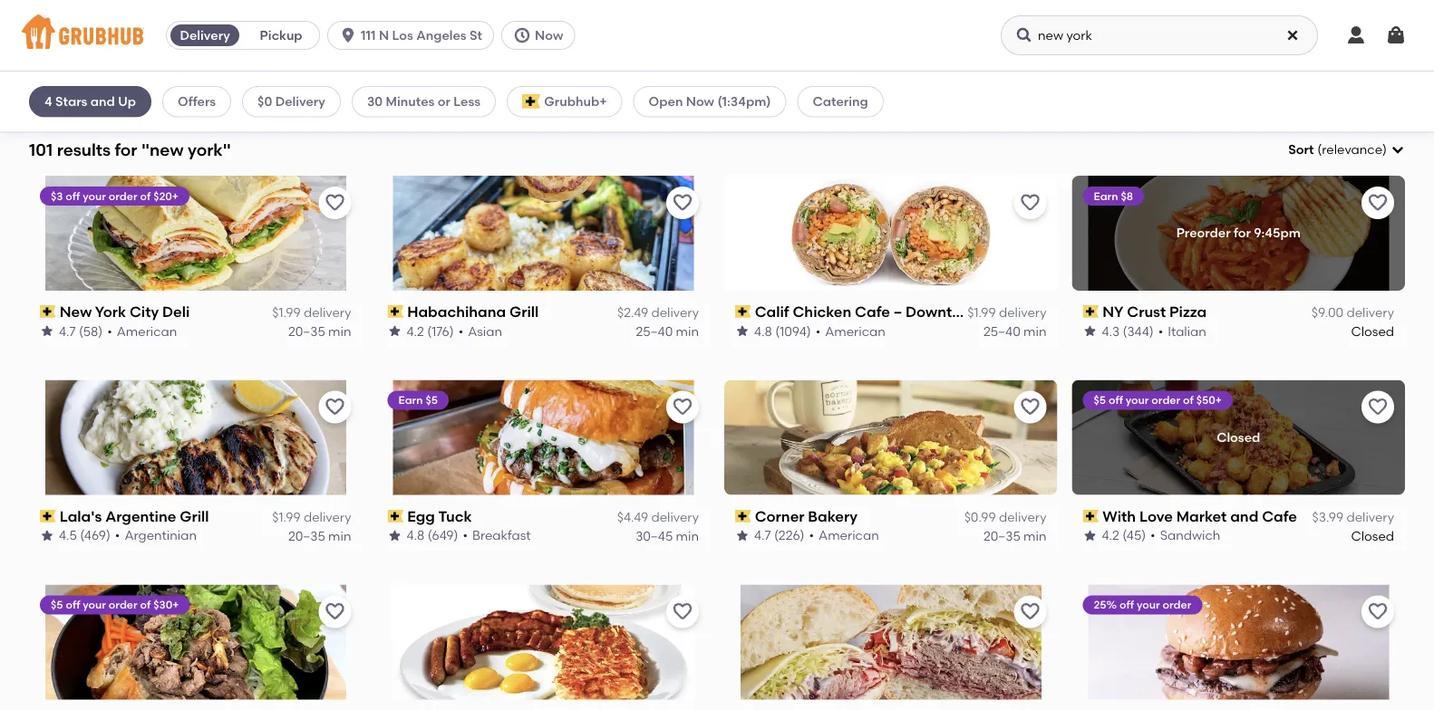 Task type: vqa. For each thing, say whether or not it's contained in the screenshot.
york"
yes



Task type: locate. For each thing, give the bounding box(es) containing it.
2 25–40 min from the left
[[984, 324, 1047, 339]]

american down calif chicken cafe – downtown la
[[825, 324, 886, 339]]

4.2
[[407, 324, 424, 339], [1102, 528, 1120, 544]]

2 vertical spatial closed
[[1351, 528, 1395, 544]]

of left $50+
[[1183, 394, 1194, 407]]

grubhub+
[[544, 94, 607, 109]]

1 vertical spatial 4.7
[[754, 528, 771, 544]]

$5 down 4.3
[[1094, 394, 1106, 407]]

30–45 min
[[636, 528, 699, 544]]

30
[[367, 94, 383, 109]]

grill right habachihana
[[510, 303, 539, 321]]

$5 for $5 off your order of $30+
[[51, 599, 63, 612]]

• right (58)
[[107, 324, 112, 339]]

20–35 min
[[288, 324, 351, 339], [288, 528, 351, 544], [984, 528, 1047, 544]]

of for market
[[1183, 394, 1194, 407]]

save this restaurant button
[[319, 187, 351, 219], [666, 187, 699, 219], [1014, 187, 1047, 219], [1362, 187, 1395, 219], [319, 391, 351, 424], [666, 391, 699, 424], [1014, 391, 1047, 424], [1362, 391, 1395, 424], [319, 596, 351, 629], [666, 596, 699, 629], [1014, 596, 1047, 629], [1362, 596, 1395, 629]]

4.2 left (176)
[[407, 324, 424, 339]]

1 vertical spatial grill
[[180, 508, 209, 526]]

subscription pass image
[[388, 306, 404, 318], [1083, 306, 1099, 318], [388, 510, 404, 523], [735, 510, 751, 523]]

• for chicken
[[816, 324, 821, 339]]

your right 25%
[[1137, 599, 1160, 612]]

cafe left $3.99
[[1262, 508, 1297, 526]]

1 horizontal spatial and
[[1231, 508, 1259, 526]]

off
[[66, 189, 80, 202], [1109, 394, 1123, 407], [66, 599, 80, 612], [1120, 599, 1134, 612]]

star icon image left 4.7 (226)
[[735, 529, 750, 544]]

• down habachihana
[[458, 324, 463, 339]]

• american down the city at the top left
[[107, 324, 177, 339]]

0 vertical spatial 4.8
[[754, 324, 772, 339]]

off down 4.3
[[1109, 394, 1123, 407]]

preorder for 9:45pm
[[1177, 225, 1301, 241]]

0 vertical spatial and
[[90, 94, 115, 109]]

25–40 down the la
[[984, 324, 1021, 339]]

la
[[986, 303, 1005, 321]]

habachihana grill
[[407, 303, 539, 321]]

1 horizontal spatial 4.7
[[754, 528, 771, 544]]

subscription pass image for with love market and cafe
[[1083, 510, 1099, 523]]

your right $3
[[83, 189, 106, 202]]

delivery up the offers at the top of the page
[[180, 28, 230, 43]]

0 horizontal spatial earn
[[399, 394, 423, 407]]

4.7 (226)
[[754, 528, 805, 544]]

delivery
[[180, 28, 230, 43], [275, 94, 325, 109]]

0 horizontal spatial 25–40 min
[[636, 324, 699, 339]]

4.8 (1094)
[[754, 324, 811, 339]]

svg image
[[1385, 24, 1407, 46], [513, 26, 531, 44], [1286, 28, 1300, 43]]

1 vertical spatial of
[[1183, 394, 1194, 407]]

star icon image for habachihana grill
[[388, 324, 402, 339]]

star icon image left 4.5
[[40, 529, 54, 544]]

off down 4.5
[[66, 599, 80, 612]]

order left $30+ at left
[[109, 599, 138, 612]]

now
[[535, 28, 563, 43], [686, 94, 715, 109]]

of left $20+
[[140, 189, 151, 202]]

star icon image left 4.3
[[1083, 324, 1098, 339]]

0 vertical spatial delivery
[[180, 28, 230, 43]]

$0
[[258, 94, 272, 109]]

and left up
[[90, 94, 115, 109]]

pizza
[[1170, 303, 1207, 321]]

off right 25%
[[1120, 599, 1134, 612]]

subscription pass image for lala's argentine grill
[[40, 510, 56, 523]]

)
[[1383, 142, 1387, 157]]

$2.49 delivery
[[618, 305, 699, 321]]

0 vertical spatial 4.2
[[407, 324, 424, 339]]

off for $5 off your order of $30+
[[66, 599, 80, 612]]

(1094)
[[775, 324, 811, 339]]

open now (1:34pm)
[[649, 94, 771, 109]]

of for city
[[140, 189, 151, 202]]

subscription pass image left calif
[[735, 306, 751, 318]]

4.8 down calif
[[754, 324, 772, 339]]

pickup
[[260, 28, 302, 43]]

preorder
[[1177, 225, 1231, 241]]

earn for egg tuck
[[399, 394, 423, 407]]

$5
[[426, 394, 438, 407], [1094, 394, 1106, 407], [51, 599, 63, 612]]

0 horizontal spatial svg image
[[513, 26, 531, 44]]

grill
[[510, 303, 539, 321], [180, 508, 209, 526]]

• american down chicken
[[816, 324, 886, 339]]

0 horizontal spatial now
[[535, 28, 563, 43]]

25–40 min down the la
[[984, 324, 1047, 339]]

subscription pass image left new
[[40, 306, 56, 318]]

order for $50+
[[1152, 394, 1181, 407]]

25–40 min down $2.49 delivery
[[636, 324, 699, 339]]

min for calif chicken cafe – downtown la
[[1024, 324, 1047, 339]]

star icon image left the 4.7 (58)
[[40, 324, 54, 339]]

off for $3 off your order of $20+
[[66, 189, 80, 202]]

egg
[[407, 508, 435, 526]]

for left 9:45pm
[[1234, 225, 1251, 241]]

0 horizontal spatial 4.2
[[407, 324, 424, 339]]

habachihana grill logo image
[[393, 176, 694, 291]]

1 horizontal spatial $5
[[426, 394, 438, 407]]

Search for food, convenience, alcohol... search field
[[1001, 15, 1318, 55]]

1 horizontal spatial 25–40 min
[[984, 324, 1047, 339]]

1 vertical spatial earn
[[399, 394, 423, 407]]

2 horizontal spatial $5
[[1094, 394, 1106, 407]]

star icon image for with love market and cafe
[[1083, 529, 1098, 544]]

4.5 (469)
[[59, 528, 110, 544]]

4.7 down new
[[59, 324, 76, 339]]

subscription pass image left lala's
[[40, 510, 56, 523]]

• argentinian
[[115, 528, 197, 544]]

0 vertical spatial closed
[[1351, 324, 1395, 339]]

0 horizontal spatial cafe
[[855, 303, 890, 321]]

0 vertical spatial cafe
[[855, 303, 890, 321]]

ny crust pizza
[[1103, 303, 1207, 321]]

subscription pass image
[[40, 306, 56, 318], [735, 306, 751, 318], [40, 510, 56, 523], [1083, 510, 1099, 523]]

• for crust
[[1158, 324, 1163, 339]]

closed for market
[[1351, 528, 1395, 544]]

4.8 for calif chicken cafe – downtown la
[[754, 324, 772, 339]]

1 25–40 from the left
[[636, 324, 673, 339]]

star icon image left "4.2 (176)"
[[388, 324, 402, 339]]

star icon image for calif chicken cafe – downtown la
[[735, 324, 750, 339]]

and right market
[[1231, 508, 1259, 526]]

(58)
[[79, 324, 103, 339]]

star icon image for ny crust pizza
[[1083, 324, 1098, 339]]

delivery for egg tuck
[[651, 510, 699, 525]]

4.2 down with
[[1102, 528, 1120, 544]]

20–35 for grill
[[288, 528, 325, 544]]

1 horizontal spatial delivery
[[275, 94, 325, 109]]

1 vertical spatial cafe
[[1262, 508, 1297, 526]]

1 25–40 min from the left
[[636, 324, 699, 339]]

stars
[[55, 94, 87, 109]]

cafe left the –
[[855, 303, 890, 321]]

closed down $3.99 delivery in the right of the page
[[1351, 528, 1395, 544]]

off right $3
[[66, 189, 80, 202]]

star icon image
[[40, 324, 54, 339], [388, 324, 402, 339], [735, 324, 750, 339], [1083, 324, 1098, 339], [40, 529, 54, 544], [388, 529, 402, 544], [735, 529, 750, 544], [1083, 529, 1098, 544]]

• for bakery
[[809, 528, 814, 544]]

of left $30+ at left
[[140, 599, 151, 612]]

earn $5
[[399, 394, 438, 407]]

star icon image left 4.8 (1094)
[[735, 324, 750, 339]]

corner bakery
[[755, 508, 858, 526]]

• down corner bakery
[[809, 528, 814, 544]]

1 horizontal spatial 4.2
[[1102, 528, 1120, 544]]

$4.49 delivery
[[617, 510, 699, 525]]

of
[[140, 189, 151, 202], [1183, 394, 1194, 407], [140, 599, 151, 612]]

main navigation navigation
[[0, 0, 1434, 72]]

subscription pass image left habachihana
[[388, 306, 404, 318]]

for
[[115, 140, 137, 160], [1234, 225, 1251, 241]]

$2.49
[[618, 305, 648, 321]]

0 vertical spatial of
[[140, 189, 151, 202]]

4.7 for new york city deli
[[59, 324, 76, 339]]

• american for city
[[107, 324, 177, 339]]

brothers sandwich shop logo image
[[724, 585, 1058, 701]]

$1.99
[[272, 305, 301, 321], [968, 305, 996, 321], [272, 510, 301, 525]]

star icon image left 4.2 (45)
[[1083, 529, 1098, 544]]

2 25–40 from the left
[[984, 324, 1021, 339]]

svg image
[[1346, 24, 1367, 46], [339, 26, 357, 44], [1016, 26, 1034, 44], [1391, 143, 1405, 157]]

0 horizontal spatial 4.8
[[407, 528, 425, 544]]

star icon image for new york city deli
[[40, 324, 54, 339]]

save this restaurant image
[[672, 192, 694, 214], [1367, 192, 1389, 214], [1020, 397, 1041, 419], [324, 602, 346, 623], [672, 602, 694, 623], [1020, 602, 1041, 623]]

subscription pass image for corner bakery
[[735, 510, 751, 523]]

101
[[29, 140, 53, 160]]

your
[[83, 189, 106, 202], [1126, 394, 1149, 407], [83, 599, 106, 612], [1137, 599, 1160, 612]]

closed down $50+
[[1217, 430, 1261, 446]]

earn down "4.2 (176)"
[[399, 394, 423, 407]]

$1.99 delivery
[[272, 305, 351, 321], [968, 305, 1047, 321], [272, 510, 351, 525]]

city
[[130, 303, 159, 321]]

• for tuck
[[463, 528, 468, 544]]

order
[[109, 189, 137, 202], [1152, 394, 1181, 407], [109, 599, 138, 612], [1163, 599, 1192, 612]]

4.8 down egg
[[407, 528, 425, 544]]

1 vertical spatial 4.2
[[1102, 528, 1120, 544]]

deli
[[162, 303, 190, 321]]

min for new york city deli
[[328, 324, 351, 339]]

star icon image left 4.8 (649)
[[388, 529, 402, 544]]

american down the city at the top left
[[117, 324, 177, 339]]

1 vertical spatial 4.8
[[407, 528, 425, 544]]

subscription pass image left with
[[1083, 510, 1099, 523]]

up
[[118, 94, 136, 109]]

0 vertical spatial now
[[535, 28, 563, 43]]

1 horizontal spatial cafe
[[1262, 508, 1297, 526]]

4.2 (45)
[[1102, 528, 1146, 544]]

subscription pass image left egg
[[388, 510, 404, 523]]

1 horizontal spatial earn
[[1094, 189, 1118, 202]]

american
[[117, 324, 177, 339], [825, 324, 886, 339], [819, 528, 879, 544]]

$5 down 4.5
[[51, 599, 63, 612]]

$5 down "4.2 (176)"
[[426, 394, 438, 407]]

grill up argentinian
[[180, 508, 209, 526]]

0 vertical spatial 4.7
[[59, 324, 76, 339]]

order left $50+
[[1152, 394, 1181, 407]]

• down ny crust pizza
[[1158, 324, 1163, 339]]

subscription pass image left corner
[[735, 510, 751, 523]]

4.7
[[59, 324, 76, 339], [754, 528, 771, 544]]

0 horizontal spatial 4.7
[[59, 324, 76, 339]]

your down (344)
[[1126, 394, 1149, 407]]

None field
[[1289, 141, 1405, 159]]

1 horizontal spatial 4.8
[[754, 324, 772, 339]]

now right open
[[686, 94, 715, 109]]

0 horizontal spatial and
[[90, 94, 115, 109]]

1 horizontal spatial 25–40
[[984, 324, 1021, 339]]

0 horizontal spatial for
[[115, 140, 137, 160]]

"new
[[141, 140, 184, 160]]

• down "tuck"
[[463, 528, 468, 544]]

sandwich
[[1160, 528, 1221, 544]]

save this restaurant image
[[324, 192, 346, 214], [1020, 192, 1041, 214], [324, 397, 346, 419], [672, 397, 694, 419], [1367, 397, 1389, 419], [1367, 602, 1389, 623]]

• right (469) on the left of the page
[[115, 528, 120, 544]]

for left "new
[[115, 140, 137, 160]]

1 horizontal spatial grill
[[510, 303, 539, 321]]

st
[[470, 28, 482, 43]]

0 vertical spatial earn
[[1094, 189, 1118, 202]]

earn left the $8
[[1094, 189, 1118, 202]]

closed down $9.00 delivery on the right of the page
[[1351, 324, 1395, 339]]

20–35 min for grill
[[288, 528, 351, 544]]

min
[[328, 324, 351, 339], [676, 324, 699, 339], [1024, 324, 1047, 339], [328, 528, 351, 544], [676, 528, 699, 544], [1024, 528, 1047, 544]]

$1.99 delivery for lala's argentine grill
[[272, 510, 351, 525]]

now up grubhub plus flag logo
[[535, 28, 563, 43]]

(469)
[[80, 528, 110, 544]]

order left $20+
[[109, 189, 137, 202]]

25% off your order
[[1094, 599, 1192, 612]]

star icon image for lala's argentine grill
[[40, 529, 54, 544]]

subscription pass image left ny
[[1083, 306, 1099, 318]]

new york city deli logo image
[[45, 176, 346, 291]]

bakery
[[808, 508, 858, 526]]

1 horizontal spatial now
[[686, 94, 715, 109]]

now button
[[501, 21, 582, 50]]

• down chicken
[[816, 324, 821, 339]]

4.7 down corner
[[754, 528, 771, 544]]

–
[[894, 303, 902, 321]]

0 horizontal spatial 25–40
[[636, 324, 673, 339]]

•
[[107, 324, 112, 339], [458, 324, 463, 339], [816, 324, 821, 339], [1158, 324, 1163, 339], [115, 528, 120, 544], [463, 528, 468, 544], [809, 528, 814, 544], [1151, 528, 1156, 544]]

delivery for corner bakery
[[999, 510, 1047, 525]]

(344)
[[1123, 324, 1154, 339]]

• for love
[[1151, 528, 1156, 544]]

svg image inside the now button
[[513, 26, 531, 44]]

0 horizontal spatial $5
[[51, 599, 63, 612]]

25%
[[1094, 599, 1117, 612]]

delivery
[[304, 305, 351, 321], [651, 305, 699, 321], [999, 305, 1047, 321], [1347, 305, 1395, 321], [304, 510, 351, 525], [651, 510, 699, 525], [999, 510, 1047, 525], [1347, 510, 1395, 525]]

relevance
[[1322, 142, 1383, 157]]

25–40 down $2.49 delivery
[[636, 324, 673, 339]]

0 horizontal spatial delivery
[[180, 28, 230, 43]]

your for 25% off your order
[[1137, 599, 1160, 612]]

$5 for $5 off your order of $50+
[[1094, 394, 1106, 407]]

$8
[[1121, 189, 1133, 202]]

• right (45)
[[1151, 528, 1156, 544]]

delivery button
[[167, 21, 243, 50]]

your down (469) on the left of the page
[[83, 599, 106, 612]]

delivery right $0
[[275, 94, 325, 109]]

1 vertical spatial for
[[1234, 225, 1251, 241]]

20–35
[[288, 324, 325, 339], [288, 528, 325, 544], [984, 528, 1021, 544]]

subscription pass image for calif chicken cafe – downtown la
[[735, 306, 751, 318]]



Task type: describe. For each thing, give the bounding box(es) containing it.
20–35 for city
[[288, 324, 325, 339]]

svg image inside 111 n los angeles st button
[[339, 26, 357, 44]]

30 minutes or less
[[367, 94, 481, 109]]

earn for ny crust pizza
[[1094, 189, 1118, 202]]

american down bakery
[[819, 528, 879, 544]]

25–40 min for habachihana grill
[[636, 324, 699, 339]]

min for corner bakery
[[1024, 528, 1047, 544]]

or
[[438, 94, 451, 109]]

$9.00 delivery
[[1312, 305, 1395, 321]]

111 n los angeles st
[[361, 28, 482, 43]]

4.2 (176)
[[407, 324, 454, 339]]

lala's argentine grill logo image
[[29, 381, 362, 496]]

4.2 for with love market and cafe
[[1102, 528, 1120, 544]]

calif chicken cafe – downtown la logo image
[[724, 176, 1058, 291]]

norms restaurant logo image
[[393, 585, 694, 701]]

save this restaurant image for corner bakery logo
[[1020, 397, 1041, 419]]

$1.99 for –
[[968, 305, 996, 321]]

your for $5 off your order of $30+
[[83, 599, 106, 612]]

• for argentine
[[115, 528, 120, 544]]

delivery for ny crust pizza
[[1347, 305, 1395, 321]]

save this restaurant image for brothers sandwich shop logo
[[1020, 602, 1041, 623]]

4.3 (344)
[[1102, 324, 1154, 339]]

$5 off your order of $50+
[[1094, 394, 1222, 407]]

9:45pm
[[1254, 225, 1301, 241]]

• sandwich
[[1151, 528, 1221, 544]]

25–40 min for calif chicken cafe – downtown la
[[984, 324, 1047, 339]]

sort ( relevance )
[[1289, 142, 1387, 157]]

egg tuck
[[407, 508, 472, 526]]

4.8 (649)
[[407, 528, 458, 544]]

1 vertical spatial and
[[1231, 508, 1259, 526]]

save this restaurant image for 25% off your order
[[1367, 602, 1389, 623]]

• breakfast
[[463, 528, 531, 544]]

0 vertical spatial grill
[[510, 303, 539, 321]]

delivery inside button
[[180, 28, 230, 43]]

pickup button
[[243, 21, 319, 50]]

$0.99 delivery
[[964, 510, 1047, 525]]

order for $20+
[[109, 189, 137, 202]]

calif chicken cafe – downtown la
[[755, 303, 1005, 321]]

lala's
[[60, 508, 102, 526]]

off for $5 off your order of $50+
[[1109, 394, 1123, 407]]

(649)
[[428, 528, 458, 544]]

closed for pizza
[[1351, 324, 1395, 339]]

n
[[379, 28, 389, 43]]

4.7 (58)
[[59, 324, 103, 339]]

(1:34pm)
[[718, 94, 771, 109]]

101 results for "new york"
[[29, 140, 231, 160]]

$30+
[[153, 599, 179, 612]]

catering
[[813, 94, 868, 109]]

(226)
[[774, 528, 805, 544]]

order down • sandwich
[[1163, 599, 1192, 612]]

your for $3 off your order of $20+
[[83, 189, 106, 202]]

(45)
[[1123, 528, 1146, 544]]

minutes
[[386, 94, 435, 109]]

• for york
[[107, 324, 112, 339]]

$9.00
[[1312, 305, 1344, 321]]

york
[[95, 303, 126, 321]]

delivery for calif chicken cafe – downtown la
[[999, 305, 1047, 321]]

• american for cafe
[[816, 324, 886, 339]]

save this restaurant image for earn $5
[[672, 397, 694, 419]]

sort
[[1289, 142, 1314, 157]]

$1.99 delivery for new york city deli
[[272, 305, 351, 321]]

subscription pass image for egg tuck
[[388, 510, 404, 523]]

1 vertical spatial now
[[686, 94, 715, 109]]

1 vertical spatial delivery
[[275, 94, 325, 109]]

$0 delivery
[[258, 94, 325, 109]]

subscription pass image for habachihana grill
[[388, 306, 404, 318]]

habachihana
[[407, 303, 506, 321]]

offers
[[178, 94, 216, 109]]

min for egg tuck
[[676, 528, 699, 544]]

order for $30+
[[109, 599, 138, 612]]

$3
[[51, 189, 63, 202]]

• for grill
[[458, 324, 463, 339]]

lala's argentine grill
[[60, 508, 209, 526]]

20–35 min for city
[[288, 324, 351, 339]]

4.2 for habachihana grill
[[407, 324, 424, 339]]

star icon image for corner bakery
[[735, 529, 750, 544]]

$20+
[[153, 189, 179, 202]]

$5 off your order of $30+
[[51, 599, 179, 612]]

subscription pass image for new york city deli
[[40, 306, 56, 318]]

1 horizontal spatial svg image
[[1286, 28, 1300, 43]]

egg tuck logo image
[[377, 381, 710, 496]]

4.7 for corner bakery
[[754, 528, 771, 544]]

star icon image for egg tuck
[[388, 529, 402, 544]]

• asian
[[458, 324, 502, 339]]

corner
[[755, 508, 805, 526]]

save this restaurant image for norms restaurant logo
[[672, 602, 694, 623]]

30–45
[[636, 528, 673, 544]]

now inside button
[[535, 28, 563, 43]]

• american down bakery
[[809, 528, 879, 544]]

with
[[1103, 508, 1136, 526]]

4.5
[[59, 528, 77, 544]]

svg image inside 'field'
[[1391, 143, 1405, 157]]

corner bakery logo image
[[724, 381, 1058, 496]]

$3.99 delivery
[[1313, 510, 1395, 525]]

delivery for lala's argentine grill
[[304, 510, 351, 525]]

new
[[60, 303, 92, 321]]

italian
[[1168, 324, 1207, 339]]

love
[[1140, 508, 1173, 526]]

$3.99
[[1313, 510, 1344, 525]]

$4.49
[[617, 510, 648, 525]]

your for $5 off your order of $50+
[[1126, 394, 1149, 407]]

min for lala's argentine grill
[[328, 528, 351, 544]]

0 vertical spatial for
[[115, 140, 137, 160]]

2 vertical spatial of
[[140, 599, 151, 612]]

111 n los angeles st button
[[327, 21, 501, 50]]

1 vertical spatial closed
[[1217, 430, 1261, 446]]

25–40 for habachihana grill
[[636, 324, 673, 339]]

$3 off your order of $20+
[[51, 189, 179, 202]]

burgershop logo image
[[1088, 585, 1389, 701]]

4
[[44, 94, 52, 109]]

off for 25% off your order
[[1120, 599, 1134, 612]]

earn $8
[[1094, 189, 1133, 202]]

1 horizontal spatial for
[[1234, 225, 1251, 241]]

min for habachihana grill
[[676, 324, 699, 339]]

25–40 for calif chicken cafe – downtown la
[[984, 324, 1021, 339]]

tuck
[[438, 508, 472, 526]]

argentine
[[105, 508, 176, 526]]

save this restaurant image for habachihana grill logo
[[672, 192, 694, 214]]

results
[[57, 140, 111, 160]]

crust
[[1127, 303, 1166, 321]]

delivery for new york city deli
[[304, 305, 351, 321]]

ny
[[1103, 303, 1124, 321]]

save this restaurant image for $5 off your order of $50+
[[1367, 397, 1389, 419]]

delivery for habachihana grill
[[651, 305, 699, 321]]

new york city deli
[[60, 303, 190, 321]]

$50+
[[1197, 394, 1222, 407]]

american for city
[[117, 324, 177, 339]]

american for cafe
[[825, 324, 886, 339]]

save this restaurant image for $3 off your order of $20+
[[324, 192, 346, 214]]

4 stars and up
[[44, 94, 136, 109]]

0 horizontal spatial grill
[[180, 508, 209, 526]]

$1.99 delivery for calif chicken cafe – downtown la
[[968, 305, 1047, 321]]

less
[[454, 94, 481, 109]]

delivery for with love market and cafe
[[1347, 510, 1395, 525]]

asian
[[468, 324, 502, 339]]

open
[[649, 94, 683, 109]]

argentinian
[[125, 528, 197, 544]]

subscription pass image for ny crust pizza
[[1083, 306, 1099, 318]]

2 horizontal spatial svg image
[[1385, 24, 1407, 46]]

$1.99 for deli
[[272, 305, 301, 321]]

breakfast
[[472, 528, 531, 544]]

grubhub plus flag logo image
[[522, 94, 541, 109]]

downtown
[[906, 303, 982, 321]]

calif
[[755, 303, 789, 321]]

none field containing sort
[[1289, 141, 1405, 159]]

with love market and cafe
[[1103, 508, 1297, 526]]

chicken
[[793, 303, 852, 321]]

4.8 for egg tuck
[[407, 528, 425, 544]]

vietnamese delight  logo image
[[29, 585, 362, 701]]

market
[[1177, 508, 1227, 526]]

los
[[392, 28, 413, 43]]



